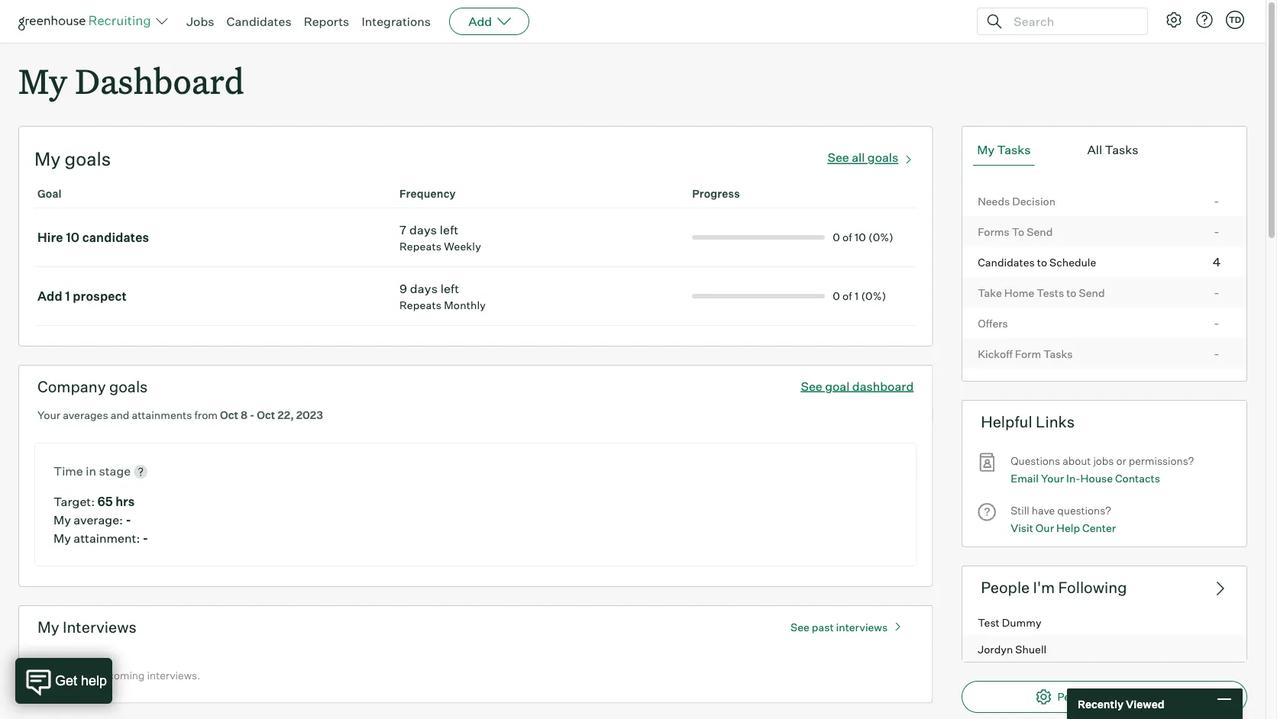 Task type: locate. For each thing, give the bounding box(es) containing it.
1 horizontal spatial to
[[1067, 286, 1077, 300]]

have left no
[[55, 670, 78, 683]]

reports
[[304, 14, 350, 29]]

integrations
[[362, 14, 431, 29]]

add for add 1 prospect
[[37, 289, 62, 304]]

candidates down forms to send
[[978, 256, 1035, 269]]

1 horizontal spatial send
[[1080, 286, 1105, 300]]

0 vertical spatial send
[[1027, 225, 1053, 239]]

send down schedule
[[1080, 286, 1105, 300]]

1 vertical spatial send
[[1080, 286, 1105, 300]]

progress bar
[[693, 236, 826, 240], [693, 294, 826, 299]]

average:
[[74, 513, 123, 528]]

0 horizontal spatial oct
[[220, 409, 238, 422]]

repeats
[[400, 240, 442, 253], [400, 299, 442, 312]]

links
[[1036, 413, 1075, 432]]

goal
[[37, 187, 62, 201]]

candidates for candidates to schedule
[[978, 256, 1035, 269]]

0 vertical spatial progress bar
[[693, 236, 826, 240]]

add inside popup button
[[469, 14, 492, 29]]

candidates for candidates
[[227, 14, 292, 29]]

0 horizontal spatial tasks
[[998, 142, 1031, 158]]

0 vertical spatial (0%)
[[869, 231, 894, 244]]

tasks inside button
[[998, 142, 1031, 158]]

integrations link
[[362, 14, 431, 29]]

hire 10 candidates
[[37, 230, 149, 245]]

repeats inside 7 days left repeats weekly
[[400, 240, 442, 253]]

decision
[[1013, 195, 1056, 208]]

jobs
[[1094, 455, 1115, 468]]

2023
[[296, 409, 323, 422]]

oct left 8 on the left bottom
[[220, 409, 238, 422]]

1 vertical spatial days
[[410, 281, 438, 297]]

see for company goals
[[801, 379, 823, 394]]

0 vertical spatial to
[[1038, 256, 1048, 269]]

65
[[98, 495, 113, 510]]

tasks for my tasks
[[998, 142, 1031, 158]]

kickoff
[[978, 347, 1013, 361]]

have up the 'our'
[[1032, 504, 1056, 518]]

2 horizontal spatial tasks
[[1106, 142, 1139, 158]]

0 horizontal spatial your
[[37, 409, 60, 422]]

days right 9
[[410, 281, 438, 297]]

time in
[[53, 464, 99, 479]]

past
[[812, 621, 834, 634]]

to right tests
[[1067, 286, 1077, 300]]

progress bar for 9 days left
[[693, 294, 826, 299]]

1 horizontal spatial candidates
[[978, 256, 1035, 269]]

target: 65 hrs my average: - my attainment: -
[[53, 495, 148, 547]]

1 horizontal spatial your
[[1042, 472, 1065, 485]]

reports link
[[304, 14, 350, 29]]

people
[[981, 578, 1030, 597]]

days for 7
[[410, 223, 437, 238]]

1 progress bar from the top
[[693, 236, 826, 240]]

i'm
[[1034, 578, 1056, 597]]

schedule
[[1050, 256, 1097, 269]]

dashboard
[[75, 58, 244, 103], [1118, 691, 1174, 704]]

have inside still have questions? visit our help center
[[1032, 504, 1056, 518]]

have
[[1032, 504, 1056, 518], [55, 670, 78, 683]]

1 vertical spatial dashboard
[[1118, 691, 1174, 704]]

candidates link
[[227, 14, 292, 29]]

tasks right all at the right top
[[1106, 142, 1139, 158]]

see left goal
[[801, 379, 823, 394]]

contacts
[[1116, 472, 1161, 485]]

see past interviews
[[791, 621, 888, 634]]

help
[[1057, 522, 1081, 535]]

see for my goals
[[828, 150, 850, 165]]

0 vertical spatial of
[[843, 231, 853, 244]]

0 vertical spatial add
[[469, 14, 492, 29]]

center
[[1083, 522, 1117, 535]]

see left past
[[791, 621, 810, 634]]

left inside 9 days left repeats monthly
[[441, 281, 459, 297]]

your down company
[[37, 409, 60, 422]]

my tasks button
[[974, 135, 1035, 166]]

interviews
[[63, 618, 137, 638]]

see
[[828, 150, 850, 165], [801, 379, 823, 394], [791, 621, 810, 634]]

0 vertical spatial candidates
[[227, 14, 292, 29]]

1 vertical spatial see
[[801, 379, 823, 394]]

td
[[1230, 15, 1242, 25]]

0 vertical spatial dashboard
[[75, 58, 244, 103]]

time
[[53, 464, 83, 479]]

0 up 0 of 1 (0%)
[[833, 231, 841, 244]]

and
[[111, 409, 129, 422]]

tasks inside button
[[1106, 142, 1139, 158]]

averages
[[63, 409, 108, 422]]

needs decision
[[978, 195, 1056, 208]]

10 right hire
[[66, 230, 80, 245]]

tasks
[[998, 142, 1031, 158], [1106, 142, 1139, 158], [1044, 347, 1073, 361]]

2 vertical spatial see
[[791, 621, 810, 634]]

dashboard inside "personalize dashboard" link
[[1118, 691, 1174, 704]]

frequency
[[400, 187, 456, 201]]

1 horizontal spatial add
[[469, 14, 492, 29]]

kickoff form tasks
[[978, 347, 1073, 361]]

repeats down 9
[[400, 299, 442, 312]]

1 vertical spatial of
[[843, 290, 853, 303]]

(0%) for 7 days left
[[869, 231, 894, 244]]

goals
[[65, 148, 111, 171], [868, 150, 899, 165], [109, 378, 148, 397]]

days inside 9 days left repeats monthly
[[410, 281, 438, 297]]

1 vertical spatial candidates
[[978, 256, 1035, 269]]

greenhouse recruiting image
[[18, 12, 156, 31]]

your inside questions about jobs or permissions? email your in-house contacts
[[1042, 472, 1065, 485]]

0 vertical spatial left
[[440, 223, 459, 238]]

1 vertical spatial left
[[441, 281, 459, 297]]

candidates to schedule
[[978, 256, 1097, 269]]

prospect
[[73, 289, 127, 304]]

my for my dashboard
[[18, 58, 67, 103]]

1 of from the top
[[843, 231, 853, 244]]

jobs
[[186, 14, 214, 29]]

0 horizontal spatial candidates
[[227, 14, 292, 29]]

company
[[37, 378, 106, 397]]

of for 7 days left
[[843, 231, 853, 244]]

0 vertical spatial have
[[1032, 504, 1056, 518]]

to up 'take home tests to send' at the top of the page
[[1038, 256, 1048, 269]]

shuell
[[1016, 643, 1047, 657]]

0 vertical spatial see
[[828, 150, 850, 165]]

your left in-
[[1042, 472, 1065, 485]]

visit
[[1011, 522, 1034, 535]]

add button
[[449, 8, 530, 35]]

repeats inside 9 days left repeats monthly
[[400, 299, 442, 312]]

0 horizontal spatial send
[[1027, 225, 1053, 239]]

goals for my goals
[[65, 148, 111, 171]]

see inside see all goals link
[[828, 150, 850, 165]]

days
[[410, 223, 437, 238], [410, 281, 438, 297]]

1 horizontal spatial dashboard
[[1118, 691, 1174, 704]]

2 0 from the top
[[833, 290, 841, 303]]

0 vertical spatial repeats
[[400, 240, 442, 253]]

1 horizontal spatial oct
[[257, 409, 275, 422]]

1 vertical spatial to
[[1067, 286, 1077, 300]]

tab list
[[974, 135, 1237, 166]]

left up 'weekly'
[[440, 223, 459, 238]]

1 horizontal spatial have
[[1032, 504, 1056, 518]]

your
[[37, 409, 60, 422], [1042, 472, 1065, 485]]

test dummy
[[978, 616, 1042, 630]]

10
[[66, 230, 80, 245], [855, 231, 867, 244]]

following
[[1059, 578, 1128, 597]]

2 repeats from the top
[[400, 299, 442, 312]]

dashboard
[[853, 379, 914, 394]]

1 0 from the top
[[833, 231, 841, 244]]

personalize dashboard
[[1058, 691, 1174, 704]]

offers
[[978, 317, 1009, 330]]

0 horizontal spatial 1
[[65, 289, 70, 304]]

send right the to
[[1027, 225, 1053, 239]]

email
[[1011, 472, 1039, 485]]

candidates right jobs
[[227, 14, 292, 29]]

see goal dashboard
[[801, 379, 914, 394]]

1 horizontal spatial tasks
[[1044, 347, 1073, 361]]

2 progress bar from the top
[[693, 294, 826, 299]]

still have questions? visit our help center
[[1011, 504, 1117, 535]]

form
[[1016, 347, 1042, 361]]

1 vertical spatial add
[[37, 289, 62, 304]]

0 vertical spatial days
[[410, 223, 437, 238]]

helpful
[[981, 413, 1033, 432]]

0 horizontal spatial add
[[37, 289, 62, 304]]

tasks right form
[[1044, 347, 1073, 361]]

1 vertical spatial have
[[55, 670, 78, 683]]

interviews
[[837, 621, 888, 634]]

(0%) up 0 of 1 (0%)
[[869, 231, 894, 244]]

1 oct from the left
[[220, 409, 238, 422]]

1 repeats from the top
[[400, 240, 442, 253]]

viewed
[[1126, 698, 1165, 711]]

1 down 0 of 10 (0%)
[[855, 290, 859, 303]]

2 of from the top
[[843, 290, 853, 303]]

to
[[1038, 256, 1048, 269], [1067, 286, 1077, 300]]

repeats down 7
[[400, 240, 442, 253]]

0 vertical spatial 0
[[833, 231, 841, 244]]

see all goals
[[828, 150, 899, 165]]

0 down 0 of 10 (0%)
[[833, 290, 841, 303]]

1 horizontal spatial 10
[[855, 231, 867, 244]]

1 vertical spatial (0%)
[[862, 290, 887, 303]]

1 vertical spatial progress bar
[[693, 294, 826, 299]]

8
[[241, 409, 248, 422]]

of up 0 of 1 (0%)
[[843, 231, 853, 244]]

see inside 'see past interviews' link
[[791, 621, 810, 634]]

questions
[[1011, 455, 1061, 468]]

left for 7 days left
[[440, 223, 459, 238]]

left
[[440, 223, 459, 238], [441, 281, 459, 297]]

left inside 7 days left repeats weekly
[[440, 223, 459, 238]]

10 up 0 of 1 (0%)
[[855, 231, 867, 244]]

(0%) for 9 days left
[[862, 290, 887, 303]]

oct left 22,
[[257, 409, 275, 422]]

left up monthly
[[441, 281, 459, 297]]

see left all
[[828, 150, 850, 165]]

company goals
[[37, 378, 148, 397]]

td button
[[1224, 8, 1248, 32]]

1 vertical spatial 0
[[833, 290, 841, 303]]

tasks up 'needs decision'
[[998, 142, 1031, 158]]

(0%) down 0 of 10 (0%)
[[862, 290, 887, 303]]

candidates
[[227, 14, 292, 29], [978, 256, 1035, 269]]

monthly
[[444, 299, 486, 312]]

of down 0 of 10 (0%)
[[843, 290, 853, 303]]

1
[[65, 289, 70, 304], [855, 290, 859, 303]]

1 vertical spatial repeats
[[400, 299, 442, 312]]

0 vertical spatial your
[[37, 409, 60, 422]]

days inside 7 days left repeats weekly
[[410, 223, 437, 238]]

have for questions?
[[1032, 504, 1056, 518]]

jordyn shuell link
[[963, 636, 1247, 663]]

1 vertical spatial your
[[1042, 472, 1065, 485]]

1 left prospect
[[65, 289, 70, 304]]

0 horizontal spatial dashboard
[[75, 58, 244, 103]]

my inside button
[[978, 142, 995, 158]]

0 for 9 days left
[[833, 290, 841, 303]]

days right 7
[[410, 223, 437, 238]]

email your in-house contacts link
[[1011, 470, 1161, 488]]

0 horizontal spatial have
[[55, 670, 78, 683]]



Task type: describe. For each thing, give the bounding box(es) containing it.
see for my interviews
[[791, 621, 810, 634]]

attainment:
[[74, 531, 140, 547]]

9 days left repeats monthly
[[400, 281, 486, 312]]

of for 9 days left
[[843, 290, 853, 303]]

2 oct from the left
[[257, 409, 275, 422]]

personalize
[[1058, 691, 1116, 704]]

tab list containing my tasks
[[974, 135, 1237, 166]]

0 of 1 (0%)
[[833, 290, 887, 303]]

0 horizontal spatial 10
[[66, 230, 80, 245]]

test
[[978, 616, 1000, 630]]

my for my interviews
[[37, 618, 59, 638]]

jobs link
[[186, 14, 214, 29]]

my for my tasks
[[978, 142, 995, 158]]

people i'm following link
[[962, 566, 1248, 609]]

recently
[[1078, 698, 1124, 711]]

Search text field
[[1010, 10, 1134, 32]]

stage
[[99, 464, 131, 479]]

visit our help center link
[[1011, 520, 1117, 537]]

repeats for 7
[[400, 240, 442, 253]]

upcoming
[[96, 670, 145, 683]]

tasks for all tasks
[[1106, 142, 1139, 158]]

needs
[[978, 195, 1011, 208]]

7
[[400, 223, 407, 238]]

forms to send
[[978, 225, 1053, 239]]

about
[[1063, 455, 1092, 468]]

take home tests to send
[[978, 286, 1105, 300]]

questions?
[[1058, 504, 1112, 518]]

personalize dashboard link
[[962, 682, 1248, 714]]

jordyn shuell
[[978, 643, 1047, 657]]

questions about jobs or permissions? email your in-house contacts
[[1011, 455, 1195, 485]]

22,
[[278, 409, 294, 422]]

recently viewed
[[1078, 698, 1165, 711]]

candidates
[[82, 230, 149, 245]]

1 horizontal spatial 1
[[855, 290, 859, 303]]

forms
[[978, 225, 1010, 239]]

people i'm following
[[981, 578, 1128, 597]]

target:
[[53, 495, 95, 510]]

tests
[[1037, 286, 1065, 300]]

take
[[978, 286, 1003, 300]]

dashboard for my dashboard
[[75, 58, 244, 103]]

add for add
[[469, 14, 492, 29]]

all tasks
[[1088, 142, 1139, 158]]

4
[[1213, 254, 1221, 270]]

my goals
[[34, 148, 111, 171]]

progress bar for 7 days left
[[693, 236, 826, 240]]

my tasks
[[978, 142, 1031, 158]]

no
[[81, 670, 93, 683]]

configure image
[[1165, 11, 1184, 29]]

add 1 prospect
[[37, 289, 127, 304]]

7 days left repeats weekly
[[400, 223, 481, 253]]

weekly
[[444, 240, 481, 253]]

left for 9 days left
[[441, 281, 459, 297]]

see all goals link
[[828, 147, 917, 165]]

dummy
[[1003, 616, 1042, 630]]

jordyn
[[978, 643, 1014, 657]]

goal
[[826, 379, 850, 394]]

attainments
[[132, 409, 192, 422]]

in-
[[1067, 472, 1081, 485]]

0 for 7 days left
[[833, 231, 841, 244]]

0 horizontal spatial to
[[1038, 256, 1048, 269]]

or
[[1117, 455, 1127, 468]]

9
[[400, 281, 408, 297]]

0 of 10 (0%)
[[833, 231, 894, 244]]

progress
[[693, 187, 740, 201]]

all
[[1088, 142, 1103, 158]]

td button
[[1227, 11, 1245, 29]]

still
[[1011, 504, 1030, 518]]

repeats for 9
[[400, 299, 442, 312]]

home
[[1005, 286, 1035, 300]]

my dashboard
[[18, 58, 244, 103]]

interviews.
[[147, 670, 200, 683]]

my for my goals
[[34, 148, 61, 171]]

you
[[34, 670, 53, 683]]

days for 9
[[410, 281, 438, 297]]

you have no upcoming interviews.
[[34, 670, 200, 683]]

goals for company goals
[[109, 378, 148, 397]]

to
[[1012, 225, 1025, 239]]

my interviews
[[37, 618, 137, 638]]

have for no
[[55, 670, 78, 683]]

permissions?
[[1129, 455, 1195, 468]]

in
[[86, 464, 96, 479]]

dashboard for personalize dashboard
[[1118, 691, 1174, 704]]

all tasks button
[[1084, 135, 1143, 166]]

hrs
[[116, 495, 135, 510]]



Task type: vqa. For each thing, say whether or not it's contained in the screenshot.
leftmost the Add
yes



